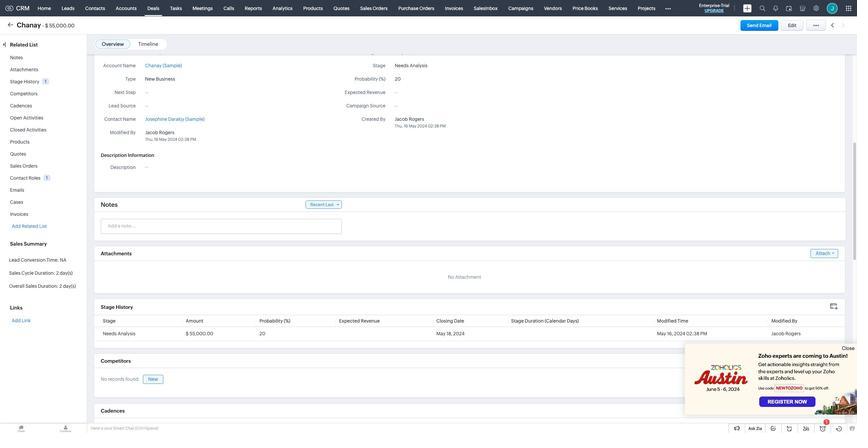 Task type: locate. For each thing, give the bounding box(es) containing it.
next record image
[[842, 23, 846, 27]]

logo image
[[5, 6, 13, 11]]

contacts image
[[45, 424, 87, 433]]

signals image
[[773, 5, 778, 11]]

create menu image
[[743, 4, 752, 12]]

chats image
[[0, 424, 42, 433]]

profile image
[[827, 3, 838, 14]]



Task type: vqa. For each thing, say whether or not it's contained in the screenshot.
sixth option from the top of the page
no



Task type: describe. For each thing, give the bounding box(es) containing it.
Other Modules field
[[661, 3, 675, 14]]

search element
[[756, 0, 769, 16]]

calendar image
[[786, 6, 792, 11]]

profile element
[[823, 0, 842, 16]]

search image
[[760, 5, 765, 11]]

Add a note... field
[[101, 223, 341, 229]]

previous record image
[[831, 23, 834, 27]]

signals element
[[769, 0, 782, 16]]

create menu element
[[739, 0, 756, 16]]



